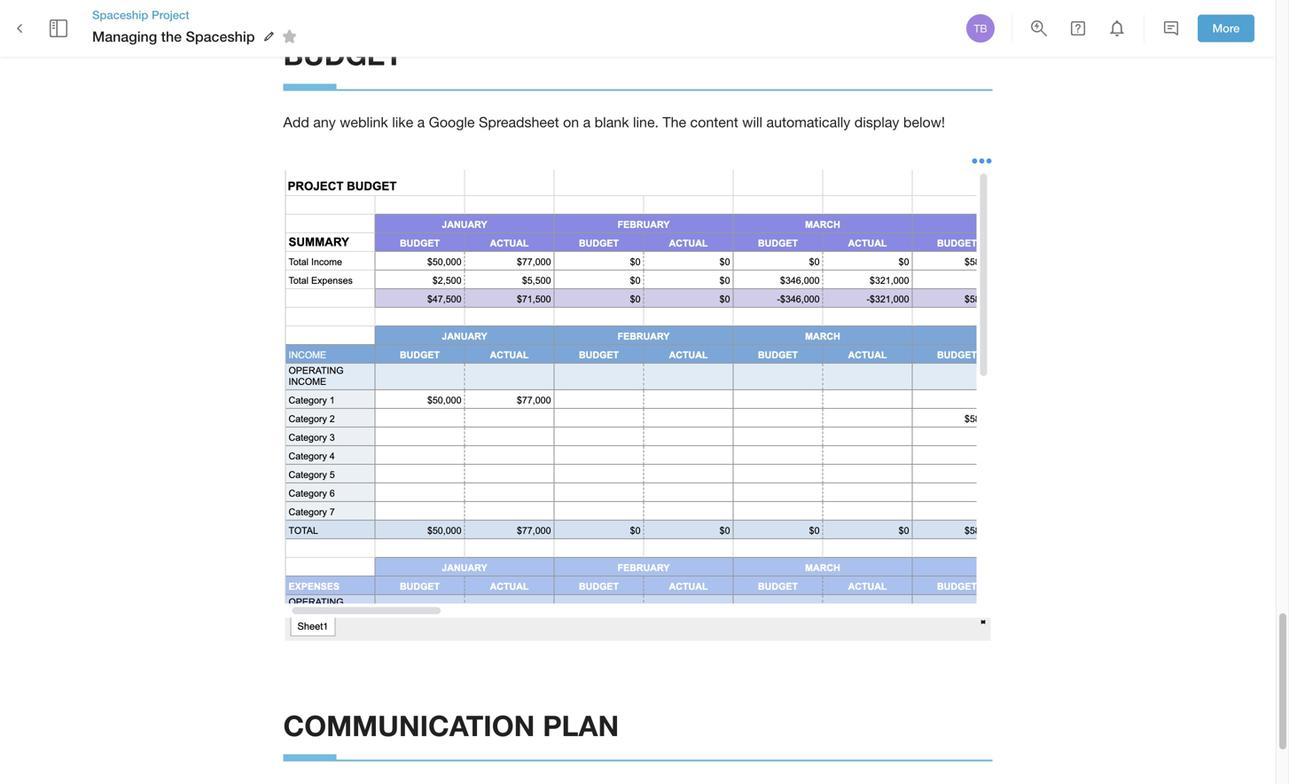 Task type: describe. For each thing, give the bounding box(es) containing it.
plan
[[543, 708, 619, 742]]

communication plan
[[283, 708, 619, 742]]

more
[[1213, 21, 1240, 35]]

1 a from the left
[[417, 114, 425, 130]]

like
[[392, 114, 413, 130]]

tb button
[[964, 12, 998, 45]]

spaceship project
[[92, 8, 189, 22]]

spreadsheet
[[479, 114, 559, 130]]

content
[[691, 114, 739, 130]]

on
[[563, 114, 579, 130]]

blank
[[595, 114, 629, 130]]

add
[[283, 114, 309, 130]]

project
[[152, 8, 189, 22]]

google
[[429, 114, 475, 130]]

1 horizontal spatial spaceship
[[186, 28, 255, 45]]

managing the spaceship
[[92, 28, 255, 45]]

the
[[663, 114, 687, 130]]



Task type: vqa. For each thing, say whether or not it's contained in the screenshot.
the "Managing"
yes



Task type: locate. For each thing, give the bounding box(es) containing it.
spaceship project link
[[92, 7, 303, 23]]

0 vertical spatial spaceship
[[92, 8, 148, 22]]

budget
[[283, 38, 403, 71]]

communication
[[283, 708, 535, 742]]

2 a from the left
[[583, 114, 591, 130]]

any
[[313, 114, 336, 130]]

spaceship up managing
[[92, 8, 148, 22]]

favorite image
[[279, 26, 300, 47]]

managing
[[92, 28, 157, 45]]

automatically
[[767, 114, 851, 130]]

line.
[[633, 114, 659, 130]]

tb
[[974, 22, 988, 35]]

1 horizontal spatial a
[[583, 114, 591, 130]]

display
[[855, 114, 900, 130]]

below!
[[904, 114, 945, 130]]

1 vertical spatial spaceship
[[186, 28, 255, 45]]

more button
[[1198, 15, 1255, 42]]

spaceship
[[92, 8, 148, 22], [186, 28, 255, 45]]

0 horizontal spatial spaceship
[[92, 8, 148, 22]]

a right the on
[[583, 114, 591, 130]]

the
[[161, 28, 182, 45]]

a
[[417, 114, 425, 130], [583, 114, 591, 130]]

weblink
[[340, 114, 388, 130]]

a right like
[[417, 114, 425, 130]]

0 horizontal spatial a
[[417, 114, 425, 130]]

add any weblink like a google spreadsheet on a blank line. the content will automatically display below!
[[283, 114, 945, 130]]

spaceship down spaceship project link
[[186, 28, 255, 45]]

will
[[743, 114, 763, 130]]



